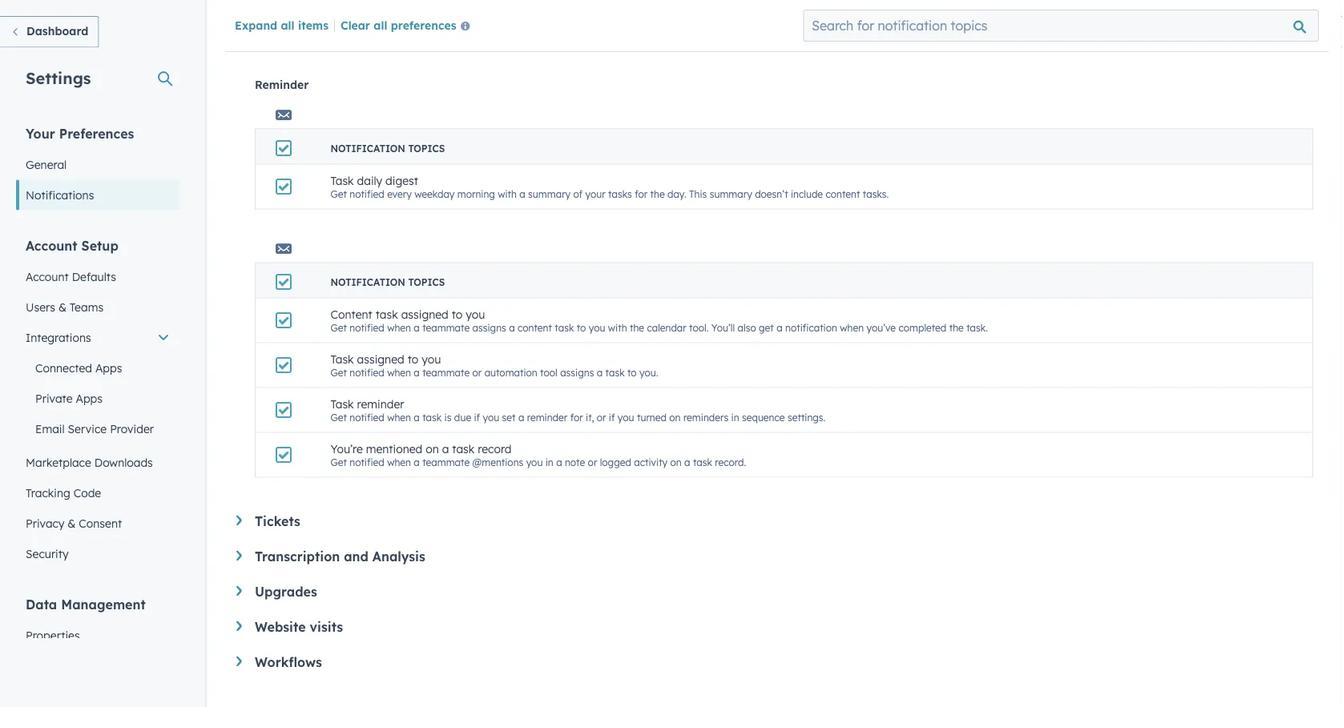 Task type: vqa. For each thing, say whether or not it's contained in the screenshot.
Expand all items
yes



Task type: locate. For each thing, give the bounding box(es) containing it.
3 caret image from the top
[[236, 622, 242, 632]]

1 vertical spatial assigns
[[560, 366, 594, 379]]

caret image left tickets at the left bottom of the page
[[236, 516, 242, 526]]

1 horizontal spatial assigns
[[560, 366, 594, 379]]

setup
[[81, 238, 118, 254]]

task inside task reminder get notified when a task is due if you set a reminder for it, or if you turned on reminders in sequence settings.
[[331, 397, 354, 411]]

caret image left upgrades
[[236, 586, 242, 597]]

transcription and analysis button
[[236, 549, 1314, 565]]

notification
[[331, 142, 405, 154], [331, 276, 405, 288]]

or for record
[[588, 456, 597, 468]]

or right it,
[[597, 411, 606, 423]]

0 vertical spatial for
[[635, 188, 648, 200]]

if right due
[[474, 411, 480, 423]]

0 horizontal spatial the
[[630, 322, 644, 334]]

0 horizontal spatial all
[[281, 18, 295, 32]]

4 notified from the top
[[350, 411, 385, 423]]

caret image left workflows
[[236, 657, 242, 667]]

task inside the task daily digest get notified every weekday morning with a summary of your tasks for the day. this summary doesn't include content tasks.
[[331, 174, 354, 188]]

2 notification from the top
[[331, 276, 405, 288]]

2 topics from the top
[[408, 276, 445, 288]]

1 if from the left
[[474, 411, 480, 423]]

mentioned
[[366, 442, 423, 456]]

3 teammate from the top
[[423, 456, 470, 468]]

data management element
[[16, 596, 180, 708]]

caret image for transcription and analysis
[[236, 551, 242, 561]]

task assigned to you get notified when a teammate or automation tool assigns a task to you.
[[331, 352, 658, 379]]

task left daily
[[331, 174, 354, 188]]

for for task daily digest
[[635, 188, 648, 200]]

1 vertical spatial caret image
[[236, 657, 242, 667]]

in left note
[[546, 456, 554, 468]]

include
[[791, 188, 823, 200]]

transcription and analysis
[[255, 549, 425, 565]]

notification up the content
[[331, 276, 405, 288]]

3 task from the top
[[331, 397, 354, 411]]

users & teams
[[26, 300, 103, 314]]

tool
[[540, 366, 558, 379]]

all inside clear all preferences "button"
[[374, 18, 387, 32]]

connected apps
[[35, 361, 122, 375]]

1 vertical spatial or
[[597, 411, 606, 423]]

upgrades button
[[236, 584, 1314, 600]]

activity
[[634, 456, 668, 468]]

you've
[[867, 322, 896, 334]]

if right it,
[[609, 411, 615, 423]]

a left is
[[414, 411, 420, 423]]

the left calendar
[[630, 322, 644, 334]]

for inside task reminder get notified when a task is due if you set a reminder for it, or if you turned on reminders in sequence settings.
[[570, 411, 583, 423]]

2 account from the top
[[26, 270, 69, 284]]

content task assigned to you get notified when a teammate assigns a content task to you with the calendar tool. you'll also get a notification when you've completed the task.
[[331, 308, 988, 334]]

privacy
[[26, 517, 64, 531]]

account for account defaults
[[26, 270, 69, 284]]

caret image
[[236, 551, 242, 561], [236, 657, 242, 667]]

task left you.
[[606, 366, 625, 379]]

0 horizontal spatial with
[[498, 188, 517, 200]]

when inside task assigned to you get notified when a teammate or automation tool assigns a task to you.
[[387, 366, 411, 379]]

1 vertical spatial apps
[[76, 392, 103, 406]]

notified inside task reminder get notified when a task is due if you set a reminder for it, or if you turned on reminders in sequence settings.
[[350, 411, 385, 423]]

settings
[[26, 68, 91, 88]]

0 horizontal spatial assigns
[[473, 322, 506, 334]]

caret image for website visits
[[236, 622, 242, 632]]

2 notified from the top
[[350, 322, 385, 334]]

0 vertical spatial account
[[26, 238, 77, 254]]

reminder
[[255, 78, 309, 92]]

get inside content task assigned to you get notified when a teammate assigns a content task to you with the calendar tool. you'll also get a notification when you've completed the task.
[[331, 322, 347, 334]]

assigned right the content
[[401, 308, 449, 322]]

assigns up task assigned to you get notified when a teammate or automation tool assigns a task to you.
[[473, 322, 506, 334]]

& inside "link"
[[58, 300, 66, 314]]

1 notified from the top
[[350, 188, 385, 200]]

task
[[331, 174, 354, 188], [331, 352, 354, 366], [331, 397, 354, 411]]

or right note
[[588, 456, 597, 468]]

teammate down is
[[423, 456, 470, 468]]

teammate
[[423, 322, 470, 334], [423, 366, 470, 379], [423, 456, 470, 468]]

get
[[759, 322, 774, 334]]

reminder
[[357, 397, 404, 411], [527, 411, 568, 423]]

transcription
[[255, 549, 340, 565]]

marketplace downloads link
[[16, 448, 180, 478]]

assigned
[[401, 308, 449, 322], [357, 352, 405, 366]]

clear all preferences
[[341, 18, 457, 32]]

summary right the this
[[710, 188, 752, 200]]

1 teammate from the top
[[423, 322, 470, 334]]

0 vertical spatial notification topics
[[331, 142, 445, 154]]

on
[[670, 411, 681, 423], [426, 442, 439, 456], [670, 456, 682, 468]]

with
[[498, 188, 517, 200], [608, 322, 627, 334]]

defaults
[[72, 270, 116, 284]]

notification topics up the content
[[331, 276, 445, 288]]

1 horizontal spatial &
[[68, 517, 76, 531]]

0 vertical spatial &
[[58, 300, 66, 314]]

or inside you're mentioned on a task record get notified when a teammate @mentions you in a note or logged activity on a task record.
[[588, 456, 597, 468]]

caret image inside workflows dropdown button
[[236, 657, 242, 667]]

summary
[[528, 188, 571, 200], [710, 188, 752, 200]]

task left is
[[423, 411, 442, 423]]

2 vertical spatial caret image
[[236, 622, 242, 632]]

with right morning
[[498, 188, 517, 200]]

2 horizontal spatial the
[[950, 322, 964, 334]]

1 horizontal spatial all
[[374, 18, 387, 32]]

1 horizontal spatial if
[[609, 411, 615, 423]]

for for task reminder
[[570, 411, 583, 423]]

you
[[466, 308, 485, 322], [589, 322, 606, 334], [422, 352, 441, 366], [483, 411, 500, 423], [618, 411, 634, 423], [526, 456, 543, 468]]

1 account from the top
[[26, 238, 77, 254]]

0 vertical spatial apps
[[95, 361, 122, 375]]

website visits button
[[236, 619, 1314, 635]]

caret image inside tickets dropdown button
[[236, 516, 242, 526]]

marketplace downloads
[[26, 456, 153, 470]]

get inside the task daily digest get notified every weekday morning with a summary of your tasks for the day. this summary doesn't include content tasks.
[[331, 188, 347, 200]]

assigned down the content
[[357, 352, 405, 366]]

0 vertical spatial assigns
[[473, 322, 506, 334]]

2 caret image from the top
[[236, 586, 242, 597]]

2 vertical spatial teammate
[[423, 456, 470, 468]]

for left it,
[[570, 411, 583, 423]]

& for users
[[58, 300, 66, 314]]

assigns inside task assigned to you get notified when a teammate or automation tool assigns a task to you.
[[560, 366, 594, 379]]

apps for private apps
[[76, 392, 103, 406]]

0 horizontal spatial &
[[58, 300, 66, 314]]

or inside task assigned to you get notified when a teammate or automation tool assigns a task to you.
[[473, 366, 482, 379]]

when
[[387, 322, 411, 334], [840, 322, 864, 334], [387, 366, 411, 379], [387, 411, 411, 423], [387, 456, 411, 468]]

1 topics from the top
[[408, 142, 445, 154]]

& for privacy
[[68, 517, 76, 531]]

is
[[444, 411, 452, 423]]

content up the tool in the bottom of the page
[[518, 322, 552, 334]]

expand
[[235, 18, 277, 32]]

in left sequence at the right bottom
[[731, 411, 739, 423]]

all
[[281, 18, 295, 32], [374, 18, 387, 32]]

1 vertical spatial task
[[331, 352, 354, 366]]

1 vertical spatial assigned
[[357, 352, 405, 366]]

account setup
[[26, 238, 118, 254]]

weekday
[[415, 188, 455, 200]]

the left task.
[[950, 322, 964, 334]]

or left the automation
[[473, 366, 482, 379]]

0 vertical spatial in
[[731, 411, 739, 423]]

properties link
[[16, 621, 180, 651]]

2 notification topics from the top
[[331, 276, 445, 288]]

1 caret image from the top
[[236, 516, 242, 526]]

or for a
[[597, 411, 606, 423]]

1 vertical spatial topics
[[408, 276, 445, 288]]

0 vertical spatial assigned
[[401, 308, 449, 322]]

1 vertical spatial for
[[570, 411, 583, 423]]

website visits
[[255, 619, 343, 635]]

0 horizontal spatial in
[[546, 456, 554, 468]]

3 get from the top
[[331, 366, 347, 379]]

in inside you're mentioned on a task record get notified when a teammate @mentions you in a note or logged activity on a task record.
[[546, 456, 554, 468]]

0 vertical spatial with
[[498, 188, 517, 200]]

in
[[731, 411, 739, 423], [546, 456, 554, 468]]

2 caret image from the top
[[236, 657, 242, 667]]

0 horizontal spatial summary
[[528, 188, 571, 200]]

5 get from the top
[[331, 456, 347, 468]]

1 task from the top
[[331, 174, 354, 188]]

1 horizontal spatial the
[[650, 188, 665, 200]]

for right tasks
[[635, 188, 648, 200]]

with left calendar
[[608, 322, 627, 334]]

0 vertical spatial task
[[331, 174, 354, 188]]

caret image inside transcription and analysis dropdown button
[[236, 551, 242, 561]]

sequence
[[742, 411, 785, 423]]

all right the clear
[[374, 18, 387, 32]]

due
[[454, 411, 471, 423]]

caret image inside website visits dropdown button
[[236, 622, 242, 632]]

task
[[376, 308, 398, 322], [555, 322, 574, 334], [606, 366, 625, 379], [423, 411, 442, 423], [452, 442, 475, 456], [693, 456, 712, 468]]

tasks
[[608, 188, 632, 200]]

when inside task reminder get notified when a task is due if you set a reminder for it, or if you turned on reminders in sequence settings.
[[387, 411, 411, 423]]

a up task reminder get notified when a task is due if you set a reminder for it, or if you turned on reminders in sequence settings.
[[597, 366, 603, 379]]

properties
[[26, 629, 80, 643]]

1 get from the top
[[331, 188, 347, 200]]

caret image
[[236, 516, 242, 526], [236, 586, 242, 597], [236, 622, 242, 632]]

1 vertical spatial notification topics
[[331, 276, 445, 288]]

1 vertical spatial with
[[608, 322, 627, 334]]

teammate inside you're mentioned on a task record get notified when a teammate @mentions you in a note or logged activity on a task record.
[[423, 456, 470, 468]]

0 vertical spatial caret image
[[236, 551, 242, 561]]

content left tasks.
[[826, 188, 860, 200]]

privacy & consent link
[[16, 509, 180, 539]]

workflows
[[255, 654, 322, 670]]

1 horizontal spatial for
[[635, 188, 648, 200]]

with inside the task daily digest get notified every weekday morning with a summary of your tasks for the day. this summary doesn't include content tasks.
[[498, 188, 517, 200]]

website
[[255, 619, 306, 635]]

notification topics up digest
[[331, 142, 445, 154]]

tickets button
[[236, 513, 1314, 529]]

0 horizontal spatial if
[[474, 411, 480, 423]]

a left note
[[556, 456, 562, 468]]

0 vertical spatial caret image
[[236, 516, 242, 526]]

1 horizontal spatial with
[[608, 322, 627, 334]]

get inside you're mentioned on a task record get notified when a teammate @mentions you in a note or logged activity on a task record.
[[331, 456, 347, 468]]

automation
[[485, 366, 538, 379]]

1 vertical spatial &
[[68, 517, 76, 531]]

2 all from the left
[[374, 18, 387, 32]]

apps up service
[[76, 392, 103, 406]]

0 horizontal spatial for
[[570, 411, 583, 423]]

clear all preferences button
[[341, 17, 477, 36]]

reminder up mentioned
[[357, 397, 404, 411]]

a right morning
[[520, 188, 526, 200]]

0 horizontal spatial content
[[518, 322, 552, 334]]

caret image left the "website"
[[236, 622, 242, 632]]

1 vertical spatial content
[[518, 322, 552, 334]]

1 all from the left
[[281, 18, 295, 32]]

analysis
[[373, 549, 425, 565]]

2 vertical spatial task
[[331, 397, 354, 411]]

account up users
[[26, 270, 69, 284]]

morning
[[457, 188, 495, 200]]

0 vertical spatial topics
[[408, 142, 445, 154]]

1 caret image from the top
[[236, 551, 242, 561]]

1 horizontal spatial in
[[731, 411, 739, 423]]

1 vertical spatial in
[[546, 456, 554, 468]]

3 notified from the top
[[350, 366, 385, 379]]

assigns right the tool in the bottom of the page
[[560, 366, 594, 379]]

2 task from the top
[[331, 352, 354, 366]]

connected
[[35, 361, 92, 375]]

5 notified from the top
[[350, 456, 385, 468]]

2 vertical spatial or
[[588, 456, 597, 468]]

teammate up is
[[423, 366, 470, 379]]

on right turned
[[670, 411, 681, 423]]

notification topics
[[331, 142, 445, 154], [331, 276, 445, 288]]

2 if from the left
[[609, 411, 615, 423]]

or inside task reminder get notified when a task is due if you set a reminder for it, or if you turned on reminders in sequence settings.
[[597, 411, 606, 423]]

a right the "set"
[[518, 411, 524, 423]]

reminder right the "set"
[[527, 411, 568, 423]]

digest
[[386, 174, 418, 188]]

notified inside task assigned to you get notified when a teammate or automation tool assigns a task to you.
[[350, 366, 385, 379]]

security link
[[16, 539, 180, 569]]

0 vertical spatial content
[[826, 188, 860, 200]]

0 vertical spatial teammate
[[423, 322, 470, 334]]

you're mentioned on a task record get notified when a teammate @mentions you in a note or logged activity on a task record.
[[331, 442, 746, 468]]

task up "you're" at bottom
[[331, 397, 354, 411]]

notified inside content task assigned to you get notified when a teammate assigns a content task to you with the calendar tool. you'll also get a notification when you've completed the task.
[[350, 322, 385, 334]]

1 vertical spatial caret image
[[236, 586, 242, 597]]

0 vertical spatial notification
[[331, 142, 405, 154]]

apps down integrations button
[[95, 361, 122, 375]]

data
[[26, 597, 57, 613]]

1 vertical spatial notification
[[331, 276, 405, 288]]

or
[[473, 366, 482, 379], [597, 411, 606, 423], [588, 456, 597, 468]]

1 vertical spatial account
[[26, 270, 69, 284]]

0 vertical spatial or
[[473, 366, 482, 379]]

1 horizontal spatial content
[[826, 188, 860, 200]]

notification up daily
[[331, 142, 405, 154]]

4 get from the top
[[331, 411, 347, 423]]

task for task assigned to you
[[331, 352, 354, 366]]

the left day.
[[650, 188, 665, 200]]

tracking
[[26, 486, 70, 500]]

for inside the task daily digest get notified every weekday morning with a summary of your tasks for the day. this summary doesn't include content tasks.
[[635, 188, 648, 200]]

task for task reminder
[[331, 397, 354, 411]]

1 horizontal spatial summary
[[710, 188, 752, 200]]

for
[[635, 188, 648, 200], [570, 411, 583, 423]]

the
[[650, 188, 665, 200], [630, 322, 644, 334], [950, 322, 964, 334]]

caret image inside upgrades dropdown button
[[236, 586, 242, 597]]

task down the content
[[331, 352, 354, 366]]

upgrades
[[255, 584, 317, 600]]

integrations button
[[16, 323, 180, 353]]

caret image left transcription
[[236, 551, 242, 561]]

& right users
[[58, 300, 66, 314]]

content inside the task daily digest get notified every weekday morning with a summary of your tasks for the day. this summary doesn't include content tasks.
[[826, 188, 860, 200]]

account up the account defaults at the top left of the page
[[26, 238, 77, 254]]

2 teammate from the top
[[423, 366, 470, 379]]

2 get from the top
[[331, 322, 347, 334]]

& right the privacy
[[68, 517, 76, 531]]

summary left 'of'
[[528, 188, 571, 200]]

marketplace
[[26, 456, 91, 470]]

teammate inside task assigned to you get notified when a teammate or automation tool assigns a task to you.
[[423, 366, 470, 379]]

task left record.
[[693, 456, 712, 468]]

teammate up task assigned to you get notified when a teammate or automation tool assigns a task to you.
[[423, 322, 470, 334]]

content
[[826, 188, 860, 200], [518, 322, 552, 334]]

task inside task assigned to you get notified when a teammate or automation tool assigns a task to you.
[[331, 352, 354, 366]]

all left the items
[[281, 18, 295, 32]]

notifications
[[26, 188, 94, 202]]

1 vertical spatial teammate
[[423, 366, 470, 379]]



Task type: describe. For each thing, give the bounding box(es) containing it.
you're
[[331, 442, 363, 456]]

general link
[[16, 149, 180, 180]]

integrations
[[26, 331, 91, 345]]

all for clear
[[374, 18, 387, 32]]

a inside the task daily digest get notified every weekday morning with a summary of your tasks for the day. this summary doesn't include content tasks.
[[520, 188, 526, 200]]

privacy & consent
[[26, 517, 122, 531]]

a right get
[[777, 322, 783, 334]]

the inside the task daily digest get notified every weekday morning with a summary of your tasks for the day. this summary doesn't include content tasks.
[[650, 188, 665, 200]]

1 notification from the top
[[331, 142, 405, 154]]

private apps
[[35, 392, 103, 406]]

private apps link
[[16, 384, 180, 414]]

account defaults link
[[16, 262, 180, 292]]

and
[[344, 549, 369, 565]]

teams
[[70, 300, 103, 314]]

consent
[[79, 517, 122, 531]]

logged
[[600, 456, 631, 468]]

doesn't
[[755, 188, 788, 200]]

turned
[[637, 411, 667, 423]]

you.
[[640, 366, 658, 379]]

1 summary from the left
[[528, 188, 571, 200]]

assigns inside content task assigned to you get notified when a teammate assigns a content task to you with the calendar tool. you'll also get a notification when you've completed the task.
[[473, 322, 506, 334]]

of
[[574, 188, 583, 200]]

a right "you're" at bottom
[[414, 456, 420, 468]]

notifications link
[[16, 180, 180, 210]]

on right mentioned
[[426, 442, 439, 456]]

your
[[26, 125, 55, 141]]

general
[[26, 157, 67, 172]]

2 summary from the left
[[710, 188, 752, 200]]

Search for notification topics search field
[[803, 10, 1319, 42]]

private
[[35, 392, 73, 406]]

provider
[[110, 422, 154, 436]]

dashboard link
[[0, 16, 99, 48]]

assigned inside content task assigned to you get notified when a teammate assigns a content task to you with the calendar tool. you'll also get a notification when you've completed the task.
[[401, 308, 449, 322]]

task up the tool in the bottom of the page
[[555, 322, 574, 334]]

on inside task reminder get notified when a task is due if you set a reminder for it, or if you turned on reminders in sequence settings.
[[670, 411, 681, 423]]

1 horizontal spatial reminder
[[527, 411, 568, 423]]

task for task daily digest
[[331, 174, 354, 188]]

caret image for workflows
[[236, 657, 242, 667]]

calendar
[[647, 322, 687, 334]]

also
[[738, 322, 756, 334]]

assigned inside task assigned to you get notified when a teammate or automation tool assigns a task to you.
[[357, 352, 405, 366]]

your preferences element
[[16, 125, 180, 210]]

account for account setup
[[26, 238, 77, 254]]

it,
[[586, 411, 594, 423]]

caret image for upgrades
[[236, 586, 242, 597]]

in inside task reminder get notified when a task is due if you set a reminder for it, or if you turned on reminders in sequence settings.
[[731, 411, 739, 423]]

settings.
[[788, 411, 826, 423]]

visits
[[310, 619, 343, 635]]

tracking code link
[[16, 478, 180, 509]]

caret image for tickets
[[236, 516, 242, 526]]

clear
[[341, 18, 370, 32]]

note
[[565, 456, 585, 468]]

a up mentioned
[[414, 366, 420, 379]]

preferences
[[59, 125, 134, 141]]

dashboard
[[26, 24, 88, 38]]

day.
[[668, 188, 687, 200]]

security
[[26, 547, 69, 561]]

a right "activity"
[[685, 456, 691, 468]]

notification
[[785, 322, 837, 334]]

tool.
[[689, 322, 709, 334]]

task left record on the bottom left of page
[[452, 442, 475, 456]]

management
[[61, 597, 146, 613]]

completed
[[899, 322, 947, 334]]

expand all items
[[235, 18, 329, 32]]

content inside content task assigned to you get notified when a teammate assigns a content task to you with the calendar tool. you'll also get a notification when you've completed the task.
[[518, 322, 552, 334]]

users
[[26, 300, 55, 314]]

data management
[[26, 597, 146, 613]]

when inside you're mentioned on a task record get notified when a teammate @mentions you in a note or logged activity on a task record.
[[387, 456, 411, 468]]

tasks button
[[236, 39, 1314, 55]]

code
[[73, 486, 101, 500]]

daily
[[357, 174, 382, 188]]

get inside task reminder get notified when a task is due if you set a reminder for it, or if you turned on reminders in sequence settings.
[[331, 411, 347, 423]]

a down is
[[442, 442, 449, 456]]

teammate inside content task assigned to you get notified when a teammate assigns a content task to you with the calendar tool. you'll also get a notification when you've completed the task.
[[423, 322, 470, 334]]

email service provider link
[[16, 414, 180, 444]]

get inside task assigned to you get notified when a teammate or automation tool assigns a task to you.
[[331, 366, 347, 379]]

your preferences
[[26, 125, 134, 141]]

notified inside the task daily digest get notified every weekday morning with a summary of your tasks for the day. this summary doesn't include content tasks.
[[350, 188, 385, 200]]

account setup element
[[16, 237, 180, 569]]

your
[[585, 188, 606, 200]]

task inside task reminder get notified when a task is due if you set a reminder for it, or if you turned on reminders in sequence settings.
[[423, 411, 442, 423]]

every
[[387, 188, 412, 200]]

items
[[298, 18, 329, 32]]

account defaults
[[26, 270, 116, 284]]

1 notification topics from the top
[[331, 142, 445, 154]]

0 horizontal spatial reminder
[[357, 397, 404, 411]]

a up task assigned to you get notified when a teammate or automation tool assigns a task to you.
[[509, 322, 515, 334]]

reminders
[[684, 411, 729, 423]]

tracking code
[[26, 486, 101, 500]]

connected apps link
[[16, 353, 180, 384]]

downloads
[[94, 456, 153, 470]]

apps for connected apps
[[95, 361, 122, 375]]

task reminder get notified when a task is due if you set a reminder for it, or if you turned on reminders in sequence settings.
[[331, 397, 826, 423]]

task right the content
[[376, 308, 398, 322]]

on right "activity"
[[670, 456, 682, 468]]

task inside task assigned to you get notified when a teammate or automation tool assigns a task to you.
[[606, 366, 625, 379]]

you inside you're mentioned on a task record get notified when a teammate @mentions you in a note or logged activity on a task record.
[[526, 456, 543, 468]]

tasks
[[255, 39, 290, 55]]

email
[[35, 422, 65, 436]]

notified inside you're mentioned on a task record get notified when a teammate @mentions you in a note or logged activity on a task record.
[[350, 456, 385, 468]]

users & teams link
[[16, 292, 180, 323]]

service
[[68, 422, 107, 436]]

tasks.
[[863, 188, 889, 200]]

tickets
[[255, 513, 300, 529]]

a right the content
[[414, 322, 420, 334]]

you inside task assigned to you get notified when a teammate or automation tool assigns a task to you.
[[422, 352, 441, 366]]

with inside content task assigned to you get notified when a teammate assigns a content task to you with the calendar tool. you'll also get a notification when you've completed the task.
[[608, 322, 627, 334]]

email service provider
[[35, 422, 154, 436]]

task daily digest get notified every weekday morning with a summary of your tasks for the day. this summary doesn't include content tasks.
[[331, 174, 889, 200]]

@mentions
[[473, 456, 524, 468]]

set
[[502, 411, 516, 423]]

record
[[478, 442, 512, 456]]

all for expand
[[281, 18, 295, 32]]

task.
[[967, 322, 988, 334]]



